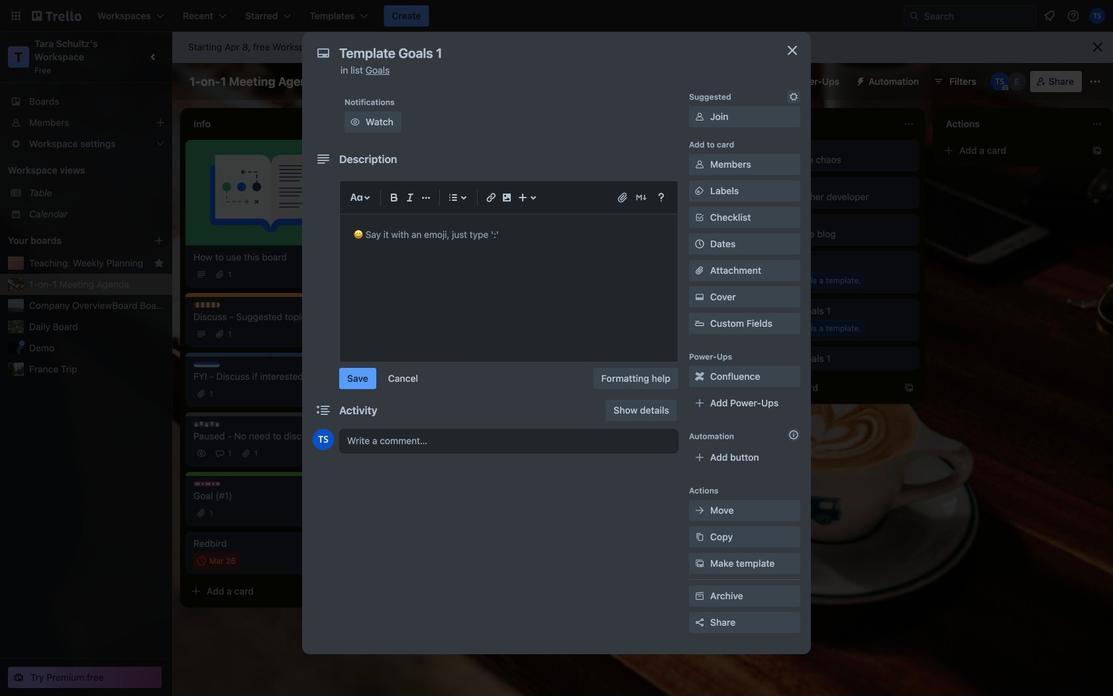 Task type: describe. For each thing, give the bounding box(es) containing it.
search image
[[910, 11, 920, 21]]

1 vertical spatial tara schultz (taraschultz7) image
[[991, 72, 1010, 91]]

1 horizontal spatial color: orange, title: "discuss" element
[[382, 196, 408, 201]]

attach and insert link image
[[617, 191, 630, 204]]

color: blue, title: "fyi" element
[[194, 362, 220, 367]]

add board image
[[154, 235, 164, 246]]

1 horizontal spatial tara schultz (taraschultz7) image
[[1090, 8, 1106, 24]]

image image
[[499, 190, 515, 206]]

Main content area, start typing to enter text. text field
[[354, 227, 664, 243]]

2 vertical spatial color: pink, title: "goal" element
[[194, 481, 220, 487]]

Board name text field
[[183, 71, 329, 92]]

your boards with 6 items element
[[8, 233, 134, 249]]

color: red, title: "blocker" element
[[382, 145, 408, 151]]

view markdown image
[[635, 191, 648, 204]]

color: black, title: "paused" element
[[194, 422, 220, 427]]

Write a comment text field
[[339, 429, 679, 453]]

starred icon image
[[154, 258, 164, 269]]

0 notifications image
[[1042, 8, 1058, 24]]

Search field
[[904, 5, 1037, 27]]

text formatting group
[[387, 190, 434, 206]]

close dialog image
[[785, 42, 801, 58]]

1 vertical spatial color: pink, title: "goal" element
[[759, 219, 785, 225]]

primary element
[[0, 0, 1114, 32]]



Task type: locate. For each thing, give the bounding box(es) containing it.
0 horizontal spatial color: orange, title: "discuss" element
[[194, 302, 220, 308]]

2 horizontal spatial color: orange, title: "discuss" element
[[570, 182, 597, 188]]

tara schultz (taraschultz7) image
[[313, 429, 334, 450]]

None text field
[[333, 41, 770, 65]]

0 vertical spatial tara schultz (taraschultz7) image
[[1090, 8, 1106, 24]]

0 vertical spatial color: pink, title: "goal" element
[[759, 145, 785, 151]]

link ⌘k image
[[483, 190, 499, 206]]

None checkbox
[[194, 553, 240, 569]]

editor toolbar
[[346, 187, 672, 208]]

open information menu image
[[1068, 9, 1081, 23]]

0 vertical spatial color: orange, title: "discuss" element
[[570, 182, 597, 188]]

ethanhunt1 (ethanhunt117) image
[[1008, 72, 1027, 91]]

create from template… image
[[1093, 145, 1103, 156], [716, 234, 727, 245], [528, 356, 538, 367], [904, 383, 915, 393]]

2 vertical spatial color: orange, title: "discuss" element
[[194, 302, 220, 308]]

sm image
[[851, 71, 869, 90], [694, 110, 707, 123], [694, 158, 707, 171], [694, 504, 707, 517]]

open help dialog image
[[654, 190, 670, 206]]

1 vertical spatial color: orange, title: "discuss" element
[[382, 196, 408, 201]]

sm image
[[788, 90, 801, 103], [349, 115, 362, 129], [694, 184, 707, 198], [694, 290, 707, 304], [694, 370, 707, 383], [694, 530, 707, 544], [694, 557, 707, 570], [694, 589, 707, 603]]

show menu image
[[1089, 75, 1103, 88]]

bold ⌘b image
[[387, 190, 402, 206]]

color: orange, title: "discuss" element
[[570, 182, 597, 188], [382, 196, 408, 201], [194, 302, 220, 308]]

tara schultz (taraschultz7) image
[[1090, 8, 1106, 24], [991, 72, 1010, 91]]

italic ⌘i image
[[402, 190, 418, 206]]

0 horizontal spatial tara schultz (taraschultz7) image
[[991, 72, 1010, 91]]

color: pink, title: "goal" element
[[759, 145, 785, 151], [759, 219, 785, 225], [194, 481, 220, 487]]



Task type: vqa. For each thing, say whether or not it's contained in the screenshot.
Editor toolbar
yes



